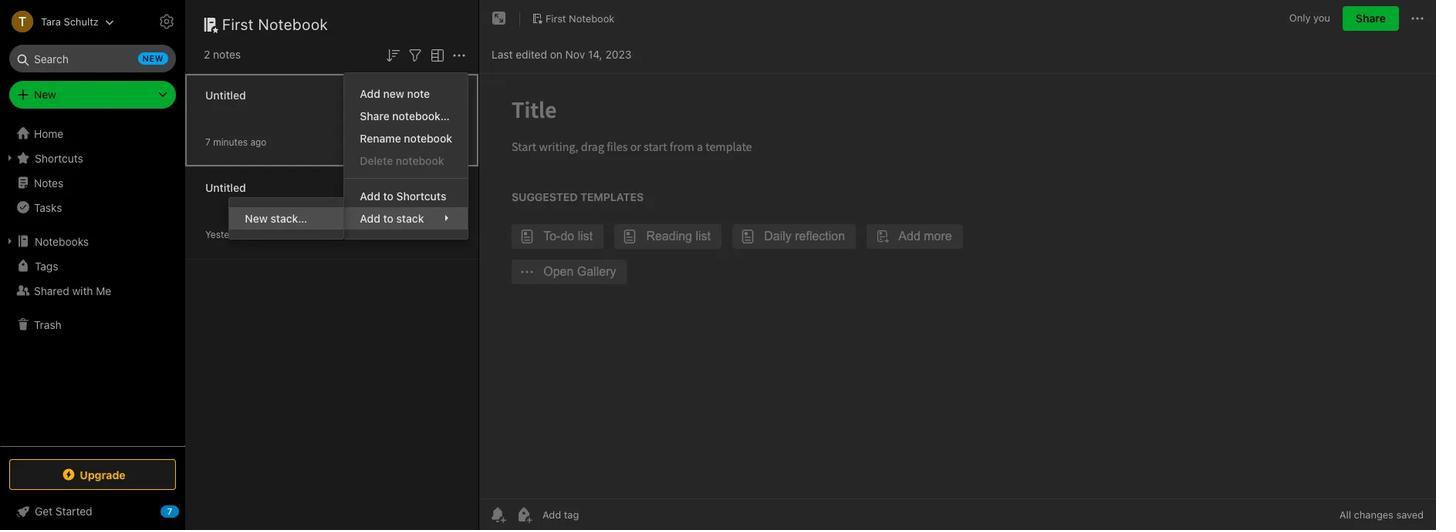 Task type: vqa. For each thing, say whether or not it's contained in the screenshot.
more 'image'
no



Task type: locate. For each thing, give the bounding box(es) containing it.
add up add to stack on the top of the page
[[360, 190, 380, 203]]

7 left click to collapse icon
[[167, 507, 172, 517]]

7 for 7 minutes ago
[[205, 136, 211, 148]]

more actions field right share button in the top of the page
[[1408, 6, 1427, 31]]

1 vertical spatial add
[[360, 190, 380, 203]]

Help and Learning task checklist field
[[0, 500, 185, 525]]

0 vertical spatial to
[[383, 190, 394, 203]]

0 vertical spatial more actions field
[[1408, 6, 1427, 31]]

add to stack
[[360, 212, 424, 225]]

edited
[[516, 47, 547, 61]]

1 vertical spatial to
[[383, 212, 394, 225]]

7
[[205, 136, 211, 148], [167, 507, 172, 517]]

1 horizontal spatial notebook
[[569, 12, 615, 24]]

add up share notebook…
[[360, 87, 380, 100]]

tree containing home
[[0, 121, 185, 446]]

notebook down rename notebook
[[396, 154, 444, 167]]

1 horizontal spatial first
[[546, 12, 566, 24]]

to left stack
[[383, 212, 394, 225]]

to for stack
[[383, 212, 394, 225]]

0 vertical spatial add
[[360, 87, 380, 100]]

1 vertical spatial untitled
[[205, 181, 246, 194]]

3 add from the top
[[360, 212, 380, 225]]

new inside dropdown list "menu"
[[383, 87, 404, 100]]

get started
[[35, 506, 92, 519]]

14,
[[588, 47, 603, 61]]

7 inside help and learning task checklist field
[[167, 507, 172, 517]]

share for share
[[1356, 12, 1386, 25]]

0 vertical spatial 7
[[205, 136, 211, 148]]

first inside button
[[546, 12, 566, 24]]

dropdown list menu
[[345, 82, 468, 230]]

0 vertical spatial new
[[142, 53, 164, 63]]

Add filters field
[[406, 45, 424, 65]]

0 horizontal spatial shortcuts
[[35, 152, 83, 165]]

untitled down minutes
[[205, 181, 246, 194]]

new
[[34, 88, 56, 101], [245, 212, 268, 225]]

1 vertical spatial notebook
[[396, 154, 444, 167]]

share up rename
[[360, 109, 390, 123]]

1 horizontal spatial more actions field
[[1408, 6, 1427, 31]]

1 vertical spatial share
[[360, 109, 390, 123]]

delete notebook
[[360, 154, 444, 167]]

add
[[360, 87, 380, 100], [360, 190, 380, 203], [360, 212, 380, 225]]

to
[[383, 190, 394, 203], [383, 212, 394, 225]]

2 vertical spatial add
[[360, 212, 380, 225]]

notebook inside first notebook button
[[569, 12, 615, 24]]

to up add to stack on the top of the page
[[383, 190, 394, 203]]

share left more actions image
[[1356, 12, 1386, 25]]

1 to from the top
[[383, 190, 394, 203]]

last
[[492, 47, 513, 61]]

rename notebook
[[360, 132, 452, 145]]

new stack… menu item
[[230, 207, 344, 230]]

shortcuts up stack
[[396, 190, 446, 203]]

to for shortcuts
[[383, 190, 394, 203]]

2
[[204, 48, 210, 61]]

0 vertical spatial notebook
[[404, 132, 452, 145]]

Note Editor text field
[[479, 74, 1436, 499]]

more actions field right view options field
[[450, 45, 468, 65]]

1 vertical spatial 7
[[167, 507, 172, 517]]

1 vertical spatial new
[[383, 87, 404, 100]]

notes
[[213, 48, 241, 61]]

first up on
[[546, 12, 566, 24]]

trash link
[[0, 313, 184, 337]]

new stack…
[[245, 212, 307, 225]]

tara
[[41, 15, 61, 27]]

more actions image
[[450, 46, 468, 65]]

share
[[1356, 12, 1386, 25], [360, 109, 390, 123]]

1 horizontal spatial shortcuts
[[396, 190, 446, 203]]

notebook
[[569, 12, 615, 24], [258, 15, 328, 33]]

1 untitled from the top
[[205, 88, 246, 101]]

untitled down notes
[[205, 88, 246, 101]]

add down add to shortcuts at the left
[[360, 212, 380, 225]]

1 horizontal spatial share
[[1356, 12, 1386, 25]]

2 add from the top
[[360, 190, 380, 203]]

1 horizontal spatial first notebook
[[546, 12, 615, 24]]

tara schultz
[[41, 15, 99, 27]]

all
[[1340, 509, 1351, 522]]

stack…
[[270, 212, 307, 225]]

add inside menu item
[[360, 212, 380, 225]]

0 horizontal spatial notebook
[[258, 15, 328, 33]]

0 horizontal spatial more actions field
[[450, 45, 468, 65]]

1 horizontal spatial new
[[383, 87, 404, 100]]

2 to from the top
[[383, 212, 394, 225]]

1 add from the top
[[360, 87, 380, 100]]

delete
[[360, 154, 393, 167]]

share inside dropdown list "menu"
[[360, 109, 390, 123]]

first notebook button
[[526, 8, 620, 29]]

1 vertical spatial more actions field
[[450, 45, 468, 65]]

add for add new note
[[360, 87, 380, 100]]

saved
[[1396, 509, 1424, 522]]

0 horizontal spatial new
[[142, 53, 164, 63]]

shared
[[34, 284, 69, 298]]

More actions field
[[1408, 6, 1427, 31], [450, 45, 468, 65]]

new left the note
[[383, 87, 404, 100]]

new
[[142, 53, 164, 63], [383, 87, 404, 100]]

shortcuts down home
[[35, 152, 83, 165]]

new stack… link
[[230, 207, 344, 230]]

notebook down notebook…
[[404, 132, 452, 145]]

more actions field inside note window element
[[1408, 6, 1427, 31]]

0 vertical spatial untitled
[[205, 88, 246, 101]]

untitled for 7 minutes ago
[[205, 88, 246, 101]]

home link
[[0, 121, 185, 146]]

add to shortcuts
[[360, 190, 446, 203]]

tree
[[0, 121, 185, 446]]

new inside popup button
[[34, 88, 56, 101]]

new up home
[[34, 88, 56, 101]]

0 horizontal spatial share
[[360, 109, 390, 123]]

0 vertical spatial shortcuts
[[35, 152, 83, 165]]

upgrade button
[[9, 460, 176, 491]]

0 horizontal spatial new
[[34, 88, 56, 101]]

to inside menu item
[[383, 212, 394, 225]]

add filters image
[[406, 46, 424, 65]]

shared with me
[[34, 284, 111, 298]]

first notebook inside button
[[546, 12, 615, 24]]

shortcuts
[[35, 152, 83, 165], [396, 190, 446, 203]]

new left stack…
[[245, 212, 268, 225]]

notebook
[[404, 132, 452, 145], [396, 154, 444, 167]]

first up notes
[[222, 15, 254, 33]]

first notebook up nov
[[546, 12, 615, 24]]

shortcuts inside dropdown list "menu"
[[396, 190, 446, 203]]

2 untitled from the top
[[205, 181, 246, 194]]

0 vertical spatial new
[[34, 88, 56, 101]]

7 left minutes
[[205, 136, 211, 148]]

share for share notebook…
[[360, 109, 390, 123]]

first notebook up notes
[[222, 15, 328, 33]]

delete notebook link
[[345, 150, 468, 172]]

settings image
[[157, 12, 176, 31]]

1 horizontal spatial 7
[[205, 136, 211, 148]]

new down settings icon on the top left of page
[[142, 53, 164, 63]]

add tag image
[[515, 506, 533, 525]]

new button
[[9, 81, 176, 109]]

0 horizontal spatial 7
[[167, 507, 172, 517]]

first
[[546, 12, 566, 24], [222, 15, 254, 33]]

untitled
[[205, 88, 246, 101], [205, 181, 246, 194]]

first notebook
[[546, 12, 615, 24], [222, 15, 328, 33]]

1 horizontal spatial new
[[245, 212, 268, 225]]

1 vertical spatial new
[[245, 212, 268, 225]]

1 vertical spatial shortcuts
[[396, 190, 446, 203]]

0 vertical spatial share
[[1356, 12, 1386, 25]]

last edited on nov 14, 2023
[[492, 47, 632, 61]]

home
[[34, 127, 63, 140]]

new inside 'menu item'
[[245, 212, 268, 225]]

share inside button
[[1356, 12, 1386, 25]]

only
[[1289, 12, 1311, 24]]

add for add to shortcuts
[[360, 190, 380, 203]]



Task type: describe. For each thing, give the bounding box(es) containing it.
share notebook… link
[[345, 105, 468, 127]]

shortcuts button
[[0, 146, 184, 171]]

Account field
[[0, 6, 114, 37]]

trash
[[34, 318, 62, 331]]

2023
[[605, 47, 632, 61]]

tags button
[[0, 254, 184, 279]]

share button
[[1343, 6, 1399, 31]]

add new note link
[[345, 82, 468, 105]]

with
[[72, 284, 93, 298]]

get
[[35, 506, 53, 519]]

share notebook…
[[360, 109, 450, 123]]

expand notebooks image
[[4, 235, 16, 248]]

Sort options field
[[384, 45, 402, 65]]

note window element
[[479, 0, 1436, 531]]

on
[[550, 47, 563, 61]]

add new note
[[360, 87, 430, 100]]

yesterday
[[205, 229, 248, 240]]

expand note image
[[490, 9, 509, 28]]

note
[[407, 87, 430, 100]]

click to collapse image
[[179, 502, 191, 521]]

add for add to stack
[[360, 212, 380, 225]]

add a reminder image
[[489, 506, 507, 525]]

nov
[[565, 47, 585, 61]]

rename notebook link
[[345, 127, 468, 150]]

tags
[[35, 260, 58, 273]]

new for new stack…
[[245, 212, 268, 225]]

you
[[1314, 12, 1330, 24]]

Search text field
[[20, 45, 165, 73]]

notebook for delete notebook
[[396, 154, 444, 167]]

tasks button
[[0, 195, 184, 220]]

shortcuts inside button
[[35, 152, 83, 165]]

minutes
[[213, 136, 248, 148]]

Add tag field
[[541, 509, 657, 522]]

notes link
[[0, 171, 184, 195]]

Add to stack field
[[345, 207, 468, 230]]

changes
[[1354, 509, 1394, 522]]

View options field
[[424, 45, 447, 65]]

notebook for rename notebook
[[404, 132, 452, 145]]

add to stack link
[[345, 207, 468, 230]]

stack
[[396, 212, 424, 225]]

shared with me link
[[0, 279, 184, 303]]

notes
[[34, 176, 63, 189]]

rename
[[360, 132, 401, 145]]

all changes saved
[[1340, 509, 1424, 522]]

upgrade
[[80, 469, 126, 482]]

notebook…
[[392, 109, 450, 123]]

untitled for yesterday
[[205, 181, 246, 194]]

me
[[96, 284, 111, 298]]

add to shortcuts link
[[345, 185, 468, 207]]

started
[[55, 506, 92, 519]]

notebooks
[[35, 235, 89, 248]]

7 for 7
[[167, 507, 172, 517]]

0 horizontal spatial first
[[222, 15, 254, 33]]

new for new
[[34, 88, 56, 101]]

tasks
[[34, 201, 62, 214]]

add to stack menu item
[[345, 207, 468, 230]]

7 minutes ago
[[205, 136, 267, 148]]

0 horizontal spatial first notebook
[[222, 15, 328, 33]]

only you
[[1289, 12, 1330, 24]]

more actions image
[[1408, 9, 1427, 28]]

2 notes
[[204, 48, 241, 61]]

schultz
[[64, 15, 99, 27]]

new search field
[[20, 45, 168, 73]]

new inside search field
[[142, 53, 164, 63]]

notebooks link
[[0, 229, 184, 254]]

ago
[[250, 136, 267, 148]]



